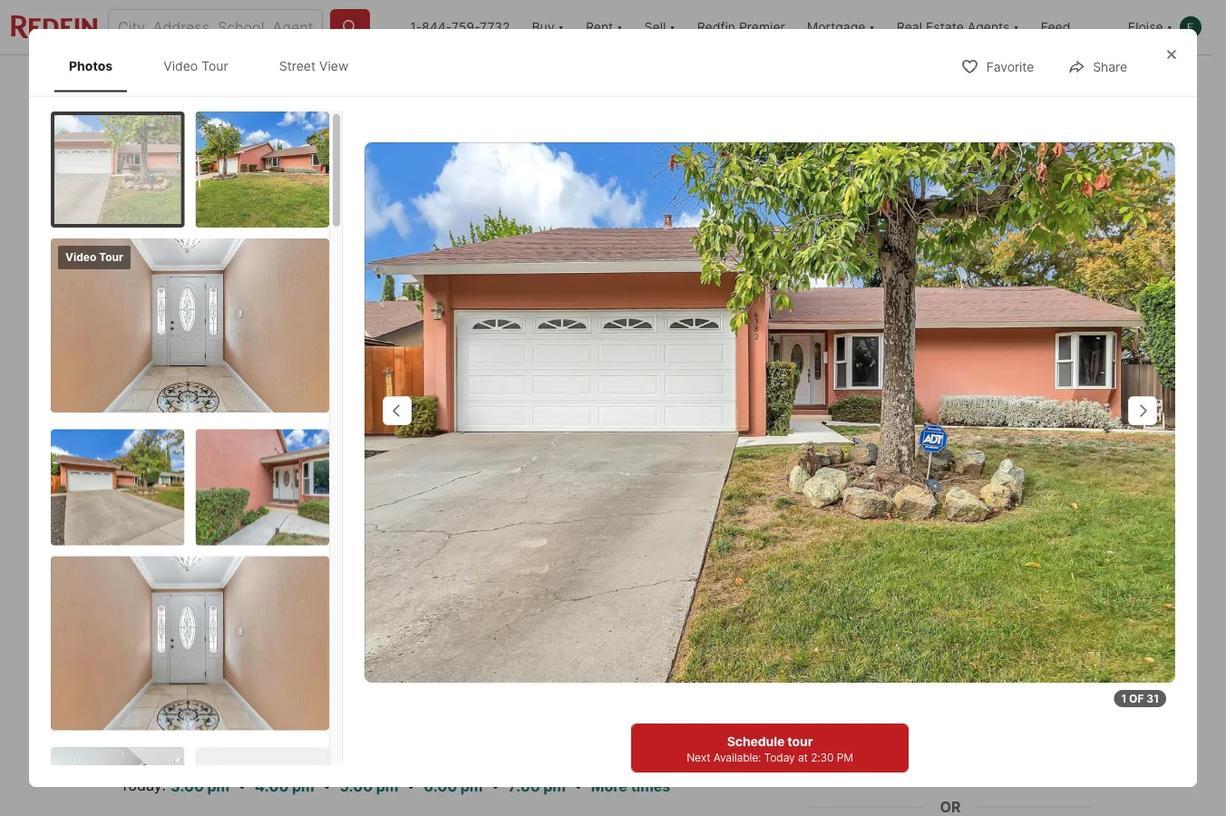 Task type: vqa. For each thing, say whether or not it's contained in the screenshot.
bottommost View
yes



Task type: describe. For each thing, give the bounding box(es) containing it.
tour via video chat
[[978, 686, 1076, 699]]

schedule tour next available: today at 2:30 pm
[[687, 734, 854, 764]]

oct for 27
[[849, 626, 873, 640]]

it's
[[589, 740, 609, 758]]

tab list containing photos
[[51, 40, 381, 92]]

est.
[[120, 643, 143, 658]]

28
[[934, 593, 968, 624]]

tour inside video tour 'tab'
[[202, 58, 228, 73]]

available:
[[714, 751, 761, 764]]

favorite
[[987, 59, 1034, 75]]

today:
[[120, 777, 166, 794]]

2 baths
[[447, 613, 486, 659]]

street view button
[[234, 464, 362, 500]]

2 inside san jose is a hot market 47% of homes accept an offer within 2 weeks. tour it before it's gone!
[[428, 740, 437, 758]]

street inside street view tab
[[279, 58, 316, 73]]

7:00 pm button
[[507, 775, 567, 798]]

jose
[[330, 572, 367, 589]]

favorite button
[[946, 47, 1050, 85]]

saturday
[[922, 577, 979, 590]]

an
[[325, 740, 342, 758]]

3 beds
[[369, 613, 404, 659]]

go
[[809, 536, 837, 562]]

x-out button
[[904, 60, 995, 98]]

2 tab from the left
[[476, 59, 621, 103]]

search link
[[140, 70, 220, 92]]

29
[[1024, 593, 1058, 624]]

person
[[886, 686, 923, 699]]

next image
[[1071, 594, 1100, 623]]

3
[[369, 613, 383, 639]]

1 tab from the left
[[340, 59, 476, 103]]

-
[[200, 538, 206, 553]]

pm
[[837, 751, 854, 764]]

redfin premier button
[[686, 0, 796, 54]]

2 inside 2 baths
[[447, 613, 460, 639]]

pre-
[[240, 643, 267, 658]]

3 • from the left
[[407, 777, 415, 794]]

is
[[241, 715, 253, 733]]

x-out
[[945, 72, 980, 88]]

5:00 pm button
[[339, 775, 399, 798]]

anselmo
[[192, 572, 255, 589]]

san jose is a hot market 47% of homes accept an offer within 2 weeks. tour it before it's gone!
[[173, 715, 651, 758]]

1,343 sq ft
[[534, 613, 591, 659]]

5:00
[[340, 778, 373, 795]]

it
[[528, 740, 536, 758]]

tour in person
[[847, 686, 923, 699]]

/mo
[[189, 643, 212, 658]]

street view inside street view tab
[[279, 58, 349, 73]]

4:00 pm button
[[254, 775, 315, 798]]

approved
[[267, 643, 326, 658]]

today: 3:00 pm • 4:00 pm • 5:00 pm • 6:00 pm • 7:00 pm • more times
[[120, 777, 671, 795]]

0 vertical spatial san
[[161, 572, 188, 589]]

redfin premier
[[697, 20, 785, 35]]

accept
[[274, 740, 321, 758]]

in
[[873, 686, 883, 699]]

photos
[[1020, 474, 1063, 489]]

30
[[1000, 474, 1017, 489]]

95119
[[400, 572, 440, 589]]

photos tab
[[54, 44, 127, 88]]

sq
[[534, 641, 552, 659]]

3 pm from the left
[[376, 778, 398, 795]]

sunday 29 oct
[[1018, 577, 1063, 640]]

view inside tab
[[319, 58, 349, 73]]

2 • from the left
[[323, 777, 331, 794]]

1-844-759-7732
[[410, 20, 510, 35]]

tour inside 'tour in person' option
[[847, 686, 871, 699]]

dialog containing photos
[[29, 29, 1197, 816]]

for
[[137, 538, 162, 553]]

open
[[142, 126, 172, 139]]

friday 27 oct
[[842, 577, 880, 640]]

video button
[[135, 464, 227, 500]]

san
[[296, 572, 326, 589]]

market
[[295, 715, 345, 733]]

to
[[228, 126, 243, 139]]

6382 san anselmo way image
[[365, 143, 1176, 683]]

homes
[[224, 740, 270, 758]]

6:00
[[424, 778, 457, 795]]

for sale - active
[[137, 538, 255, 553]]

1 vertical spatial video
[[65, 250, 97, 264]]

30 photos button
[[959, 464, 1078, 500]]

1 horizontal spatial share
[[1093, 59, 1128, 75]]

5 • from the left
[[575, 777, 583, 794]]

31
[[1147, 692, 1159, 705]]

friday
[[842, 577, 880, 590]]

4:00
[[255, 778, 289, 795]]

schedule for schedule tour
[[902, 744, 968, 762]]

6382 san anselmo way , san jose , ca 95119
[[120, 572, 440, 589]]

tour via video chat option
[[941, 670, 1093, 717]]

today
[[764, 751, 795, 764]]

next
[[687, 751, 711, 764]]

out
[[958, 72, 980, 88]]

4 • from the left
[[492, 777, 500, 794]]

go tour this home
[[809, 536, 990, 562]]

within
[[383, 740, 424, 758]]

tab list containing search
[[120, 55, 723, 103]]



Task type: locate. For each thing, give the bounding box(es) containing it.
schedule for schedule tour next available: today at 2:30 pm
[[727, 734, 785, 749]]

tab down 1-
[[340, 59, 476, 103]]

pm
[[207, 778, 230, 795], [292, 778, 314, 795], [376, 778, 398, 795], [461, 778, 483, 795], [544, 778, 566, 795]]

schedule tour
[[902, 744, 1000, 762]]

sale
[[165, 538, 197, 553]]

1 vertical spatial san
[[173, 715, 200, 733]]

0 vertical spatial view
[[319, 58, 349, 73]]

san down sale
[[161, 572, 188, 589]]

feed
[[1041, 20, 1071, 35]]

tour for go tour this home
[[842, 536, 885, 562]]

pm right 4:00
[[292, 778, 314, 795]]

0 vertical spatial 2
[[447, 613, 460, 639]]

1 • from the left
[[238, 777, 246, 794]]

• left 7:00
[[492, 777, 500, 794]]

via
[[1004, 686, 1019, 699]]

more times link
[[591, 778, 671, 795]]

image image
[[196, 111, 329, 227], [54, 115, 181, 224], [51, 238, 329, 412], [51, 429, 185, 545], [195, 429, 329, 545], [51, 556, 329, 730]]

baths link
[[447, 641, 486, 659]]

tour for schedule tour next available: today at 2:30 pm
[[788, 734, 813, 749]]

video inside 'tab'
[[163, 58, 198, 73]]

oct inside the saturday 28 oct
[[939, 626, 962, 640]]

0 horizontal spatial tour
[[788, 734, 813, 749]]

2 vertical spatial video
[[176, 474, 211, 489]]

0 horizontal spatial ,
[[288, 572, 293, 589]]

this
[[889, 536, 928, 562]]

premier
[[739, 20, 785, 35]]

0 vertical spatial video
[[163, 58, 198, 73]]

of right 47%
[[206, 740, 220, 758]]

1 vertical spatial street
[[275, 474, 313, 489]]

5 pm from the left
[[544, 778, 566, 795]]

, left ca
[[367, 572, 371, 589]]

6382 san anselmo way, san jose, ca 95119 image
[[120, 106, 802, 514], [809, 106, 1093, 307], [809, 314, 1093, 514]]

overview
[[261, 73, 320, 88]]

0 horizontal spatial video tour
[[65, 250, 123, 264]]

share
[[1093, 59, 1128, 75], [1043, 72, 1077, 88]]

2 , from the left
[[367, 572, 371, 589]]

sunday
[[1018, 577, 1063, 590]]

tour inside san jose is a hot market 47% of homes accept an offer within 2 weeks. tour it before it's gone!
[[493, 740, 524, 758]]

1 oct from the left
[[849, 626, 873, 640]]

None button
[[820, 566, 902, 651], [909, 567, 992, 650], [999, 567, 1082, 650], [820, 566, 902, 651], [909, 567, 992, 650], [999, 567, 1082, 650]]

video tour inside video tour 'tab'
[[163, 58, 228, 73]]

1 vertical spatial video tour
[[65, 250, 123, 264]]

offer
[[346, 740, 379, 758]]

submit search image
[[341, 18, 359, 36]]

2 oct from the left
[[939, 626, 962, 640]]

search
[[177, 73, 220, 88]]

1 horizontal spatial 2
[[447, 613, 460, 639]]

home
[[933, 536, 990, 562]]

feed button
[[1030, 0, 1117, 54]]

open sat, 2pm to 4pm
[[142, 126, 270, 139]]

1-
[[410, 20, 422, 35]]

0 horizontal spatial 2
[[428, 740, 437, 758]]

7:00
[[508, 778, 540, 795]]

oct
[[849, 626, 873, 640], [939, 626, 962, 640], [1029, 626, 1052, 640]]

street view tab
[[265, 44, 363, 88]]

,
[[288, 572, 293, 589], [367, 572, 371, 589]]

schedule inside schedule tour next available: today at 2:30 pm
[[727, 734, 785, 749]]

more
[[591, 778, 628, 795]]

1 horizontal spatial oct
[[939, 626, 962, 640]]

sat,
[[175, 126, 199, 139]]

x-
[[945, 72, 958, 88]]

pm right 5:00 at the left bottom
[[376, 778, 398, 795]]

1 horizontal spatial of
[[1129, 692, 1144, 705]]

video tour
[[163, 58, 228, 73], [65, 250, 123, 264]]

ca
[[375, 572, 396, 589]]

3:00
[[171, 778, 204, 795]]

dialog
[[29, 29, 1197, 816]]

times
[[631, 778, 671, 795]]

, left san
[[288, 572, 293, 589]]

street view inside street view button
[[275, 474, 346, 489]]

share down feed button
[[1093, 59, 1128, 75]]

2 horizontal spatial tour
[[971, 744, 1000, 762]]

get
[[215, 643, 238, 658]]

view inside button
[[316, 474, 346, 489]]

pm right 3:00
[[207, 778, 230, 795]]

1 horizontal spatial schedule
[[902, 744, 968, 762]]

tour up friday
[[842, 536, 885, 562]]

1 vertical spatial view
[[316, 474, 346, 489]]

oct down 28
[[939, 626, 962, 640]]

jose
[[203, 715, 237, 733]]

open sat, 2pm to 4pm link
[[120, 106, 802, 518]]

1 vertical spatial 2
[[428, 740, 437, 758]]

oct down 27
[[849, 626, 873, 640]]

759-
[[452, 20, 480, 35]]

of right 1
[[1129, 692, 1144, 705]]

tour in person option
[[809, 670, 941, 717]]

street
[[279, 58, 316, 73], [275, 474, 313, 489]]

0 vertical spatial street view
[[279, 58, 349, 73]]

pm right '6:00'
[[461, 778, 483, 795]]

tour
[[202, 58, 228, 73], [99, 250, 123, 264], [847, 686, 871, 699], [978, 686, 1001, 699], [493, 740, 524, 758]]

list box containing tour in person
[[809, 670, 1093, 717]]

video inside button
[[176, 474, 211, 489]]

• left '6:00'
[[407, 777, 415, 794]]

pm right 7:00
[[544, 778, 566, 795]]

san inside san jose is a hot market 47% of homes accept an offer within 2 weeks. tour it before it's gone!
[[173, 715, 200, 733]]

san up 47%
[[173, 715, 200, 733]]

weeks.
[[441, 740, 489, 758]]

844-
[[422, 20, 452, 35]]

0 vertical spatial street
[[279, 58, 316, 73]]

schedule up or
[[902, 744, 968, 762]]

4pm
[[246, 126, 270, 139]]

tour up at
[[788, 734, 813, 749]]

47%
[[173, 740, 202, 758]]

tab list up 2pm
[[51, 40, 381, 92]]

tour inside tour via video chat option
[[978, 686, 1001, 699]]

tab down "7732"
[[476, 59, 621, 103]]

City, Address, School, Agent, ZIP search field
[[108, 9, 323, 45]]

video
[[163, 58, 198, 73], [65, 250, 97, 264], [176, 474, 211, 489]]

3:00 pm button
[[170, 775, 230, 798]]

before
[[541, 740, 585, 758]]

1 horizontal spatial video tour
[[163, 58, 228, 73]]

•
[[238, 777, 246, 794], [323, 777, 331, 794], [407, 777, 415, 794], [492, 777, 500, 794], [575, 777, 583, 794]]

2 pm from the left
[[292, 778, 314, 795]]

• left more
[[575, 777, 583, 794]]

3 tab from the left
[[621, 59, 709, 103]]

$1,300,000
[[120, 613, 240, 639]]

tab down the redfin
[[621, 59, 709, 103]]

street view
[[279, 58, 349, 73], [275, 474, 346, 489]]

map entry image
[[660, 536, 781, 657]]

oct down "29"
[[1029, 626, 1052, 640]]

beds
[[369, 641, 404, 659]]

0 horizontal spatial share
[[1043, 72, 1077, 88]]

1 of 31
[[1122, 692, 1159, 705]]

$1,300,000 est. $9,524 /mo get pre-approved
[[120, 613, 326, 658]]

schedule
[[727, 734, 785, 749], [902, 744, 968, 762]]

1 vertical spatial of
[[206, 740, 220, 758]]

27
[[845, 593, 877, 624]]

tour down tour via video chat option
[[971, 744, 1000, 762]]

schedule up available:
[[727, 734, 785, 749]]

tab
[[340, 59, 476, 103], [476, 59, 621, 103], [621, 59, 709, 103]]

photos
[[69, 58, 113, 73]]

3 oct from the left
[[1029, 626, 1052, 640]]

redfin
[[697, 20, 736, 35]]

oct inside friday 27 oct
[[849, 626, 873, 640]]

oct inside sunday 29 oct
[[1029, 626, 1052, 640]]

0 horizontal spatial schedule
[[727, 734, 785, 749]]

1 horizontal spatial tour
[[842, 536, 885, 562]]

oct for 28
[[939, 626, 962, 640]]

2 up baths
[[447, 613, 460, 639]]

1 , from the left
[[288, 572, 293, 589]]

video tour tab
[[149, 44, 243, 88]]

1 pm from the left
[[207, 778, 230, 795]]

oct for 29
[[1029, 626, 1052, 640]]

overview tab
[[240, 59, 340, 103]]

schedule tour button
[[809, 731, 1093, 775]]

share right favorite
[[1043, 72, 1077, 88]]

view
[[319, 58, 349, 73], [316, 474, 346, 489]]

2 horizontal spatial oct
[[1029, 626, 1052, 640]]

2 right within
[[428, 740, 437, 758]]

• left 5:00 at the left bottom
[[323, 777, 331, 794]]

way
[[258, 572, 288, 589]]

1 horizontal spatial ,
[[367, 572, 371, 589]]

tour for schedule tour
[[971, 744, 1000, 762]]

schedule inside button
[[902, 744, 968, 762]]

ft
[[556, 641, 570, 659]]

street inside street view button
[[275, 474, 313, 489]]

1-844-759-7732 link
[[410, 20, 510, 35]]

30 photos
[[1000, 474, 1063, 489]]

active link
[[210, 538, 255, 553]]

2pm
[[201, 126, 225, 139]]

• left 4:00
[[238, 777, 246, 794]]

tour inside schedule tour next available: today at 2:30 pm
[[788, 734, 813, 749]]

gone!
[[613, 740, 651, 758]]

4 pm from the left
[[461, 778, 483, 795]]

tour
[[842, 536, 885, 562], [788, 734, 813, 749], [971, 744, 1000, 762]]

tour inside button
[[971, 744, 1000, 762]]

6:00 pm button
[[423, 775, 484, 798]]

1,343
[[534, 613, 591, 639]]

tab list down 1-
[[120, 55, 723, 103]]

tab list
[[51, 40, 381, 92], [120, 55, 723, 103]]

0 horizontal spatial of
[[206, 740, 220, 758]]

0 horizontal spatial oct
[[849, 626, 873, 640]]

0 vertical spatial video tour
[[163, 58, 228, 73]]

share button
[[1053, 47, 1143, 85], [1002, 60, 1093, 98]]

1
[[1122, 692, 1127, 705]]

7732
[[480, 20, 510, 35]]

list box
[[809, 670, 1093, 717]]

1 vertical spatial street view
[[275, 474, 346, 489]]

user photo image
[[1180, 16, 1202, 38]]

0 vertical spatial of
[[1129, 692, 1144, 705]]

a
[[256, 715, 264, 733]]

of inside san jose is a hot market 47% of homes accept an offer within 2 weeks. tour it before it's gone!
[[206, 740, 220, 758]]

get pre-approved link
[[215, 643, 326, 658]]



